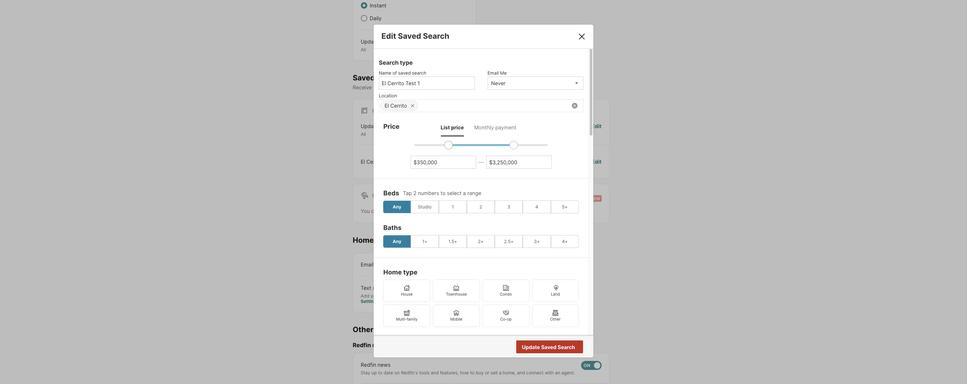 Task type: locate. For each thing, give the bounding box(es) containing it.
other inside checkbox
[[550, 317, 561, 322]]

redfin inside redfin news stay up to date on redfin's tools and features, how to buy or sell a home, and connect with an agent.
[[361, 362, 376, 369]]

Any radio
[[383, 236, 411, 248]]

price
[[383, 123, 399, 131]]

None checkbox
[[447, 285, 468, 294]]

home up (sms)
[[383, 269, 402, 277]]

0 vertical spatial edit button
[[592, 123, 602, 137]]

2 for from the top
[[372, 193, 382, 199]]

Co-op checkbox
[[482, 305, 529, 328]]

2 types from the top
[[380, 123, 394, 130]]

a right sell
[[499, 371, 501, 376]]

1 horizontal spatial other
[[550, 317, 561, 322]]

search for update saved search
[[558, 345, 575, 351]]

for
[[372, 108, 382, 114], [372, 193, 382, 199]]

search inside button
[[558, 345, 575, 351]]

for for for rent
[[372, 193, 382, 199]]

2 right tap
[[413, 190, 416, 197]]

beds
[[383, 190, 399, 197]]

features,
[[440, 371, 459, 376]]

cerrito left remove el cerrito icon
[[390, 103, 407, 109]]

text
[[361, 285, 371, 292]]

0 vertical spatial redfin
[[353, 343, 371, 349]]

option group
[[383, 201, 579, 214], [383, 236, 579, 248], [383, 280, 579, 328]]

0 vertical spatial cerrito
[[390, 103, 407, 109]]

0 vertical spatial any
[[393, 205, 401, 210]]

other down the land
[[550, 317, 561, 322]]

0 vertical spatial update types all
[[361, 39, 394, 52]]

clear input button
[[572, 103, 578, 109]]

0 horizontal spatial cerrito
[[366, 159, 383, 165]]

0 vertical spatial other
[[550, 317, 561, 322]]

1 vertical spatial searches
[[415, 208, 437, 215]]

email left me
[[488, 70, 499, 76]]

1 right while
[[452, 205, 454, 210]]

0 horizontal spatial and
[[431, 371, 439, 376]]

None checkbox
[[581, 362, 602, 371]]

home,
[[503, 371, 516, 376]]

1 vertical spatial for
[[372, 193, 382, 199]]

monthly payment element
[[474, 119, 516, 137]]

2 vertical spatial update
[[522, 345, 540, 351]]

update up connect
[[522, 345, 540, 351]]

to left buy
[[470, 371, 475, 376]]

searches inside "saved searches receive timely notifications based on your preferred search filters."
[[377, 73, 411, 82]]

a inside dialog
[[463, 190, 466, 197]]

0 vertical spatial for
[[372, 108, 382, 114]]

on for searches
[[437, 85, 443, 91]]

0 vertical spatial search
[[412, 70, 426, 76]]

3+ radio
[[523, 236, 551, 248]]

1
[[396, 159, 399, 165], [452, 205, 454, 210]]

of
[[393, 70, 397, 76]]

el down location
[[385, 103, 389, 109]]

1 horizontal spatial to
[[441, 190, 446, 197]]

any
[[393, 205, 401, 210], [393, 239, 401, 245]]

list price element
[[441, 119, 464, 137]]

1 vertical spatial on
[[394, 371, 400, 376]]

and right home,
[[517, 371, 525, 376]]

cerrito inside edit saved search dialog
[[390, 103, 407, 109]]

0 vertical spatial on
[[437, 85, 443, 91]]

search
[[412, 70, 426, 76], [481, 85, 497, 91]]

1 vertical spatial a
[[499, 371, 501, 376]]

for sale
[[372, 108, 397, 114]]

a left range on the left of the page
[[463, 190, 466, 197]]

2 any from the top
[[393, 239, 401, 245]]

emails for no emails
[[550, 159, 566, 165]]

home left tours
[[353, 236, 374, 245]]

saved up search type
[[398, 31, 421, 41]]

3+
[[534, 239, 540, 245]]

2 vertical spatial edit
[[592, 159, 602, 165]]

search inside "saved searches receive timely notifications based on your preferred search filters."
[[481, 85, 497, 91]]

0 horizontal spatial search
[[412, 70, 426, 76]]

1 vertical spatial search
[[481, 85, 497, 91]]

0 vertical spatial email
[[488, 70, 499, 76]]

1 vertical spatial edit
[[592, 123, 602, 130]]

type up house checkbox
[[403, 269, 417, 277]]

update saved search
[[522, 345, 575, 351]]

payment
[[495, 125, 516, 131]]

cerrito
[[390, 103, 407, 109], [366, 159, 383, 165]]

to right up
[[378, 371, 382, 376]]

a
[[463, 190, 466, 197], [499, 371, 501, 376]]

1 horizontal spatial search
[[481, 85, 497, 91]]

0 horizontal spatial searches
[[377, 73, 411, 82]]

0 vertical spatial home
[[353, 236, 374, 245]]

1 vertical spatial cerrito
[[366, 159, 383, 165]]

4
[[535, 205, 538, 210]]

redfin updates
[[353, 343, 395, 349]]

no for no emails
[[542, 159, 549, 165]]

0 horizontal spatial search
[[379, 59, 399, 66]]

1 vertical spatial el
[[361, 159, 365, 165]]

other emails
[[353, 326, 399, 335]]

saved inside button
[[541, 345, 556, 351]]

1 horizontal spatial home
[[383, 269, 402, 277]]

0 horizontal spatial a
[[463, 190, 466, 197]]

to left select on the left of page
[[441, 190, 446, 197]]

update down for sale
[[361, 123, 379, 130]]

connect
[[526, 371, 544, 376]]

0 horizontal spatial el
[[361, 159, 365, 165]]

1 horizontal spatial searches
[[415, 208, 437, 215]]

1 horizontal spatial a
[[499, 371, 501, 376]]

on right based
[[437, 85, 443, 91]]

types down for sale
[[380, 123, 394, 130]]

searches down numbers
[[415, 208, 437, 215]]

1 vertical spatial types
[[380, 123, 394, 130]]

rentals
[[486, 208, 503, 215]]

1 vertical spatial emails
[[375, 326, 399, 335]]

1 horizontal spatial 2
[[479, 205, 482, 210]]

and right tools
[[431, 371, 439, 376]]

0 horizontal spatial 2
[[413, 190, 416, 197]]

saved left results
[[541, 345, 556, 351]]

2.5+ radio
[[495, 236, 523, 248]]

buy
[[476, 371, 484, 376]]

email up text
[[361, 262, 374, 268]]

other
[[550, 317, 561, 322], [353, 326, 373, 335]]

0 vertical spatial your
[[444, 85, 455, 91]]

1 vertical spatial redfin
[[361, 362, 376, 369]]

for rent
[[372, 193, 397, 199]]

on right date
[[394, 371, 400, 376]]

types up search type
[[380, 39, 394, 45]]

2 inside option
[[479, 205, 482, 210]]

2+ radio
[[467, 236, 495, 248]]

saved searches receive timely notifications based on your preferred search filters.
[[353, 73, 514, 91]]

2 all from the top
[[361, 132, 366, 137]]

1 horizontal spatial el
[[385, 103, 389, 109]]

type
[[400, 59, 413, 66], [403, 269, 417, 277]]

0 horizontal spatial on
[[394, 371, 400, 376]]

1 vertical spatial 2
[[479, 205, 482, 210]]

0 vertical spatial types
[[380, 39, 394, 45]]

update inside button
[[522, 345, 540, 351]]

maximum price slider
[[510, 141, 518, 150]]

searches
[[377, 73, 411, 82], [415, 208, 437, 215]]

1 vertical spatial all
[[361, 132, 366, 137]]

el left test
[[361, 159, 365, 165]]

any down baths
[[393, 239, 401, 245]]

0 horizontal spatial emails
[[375, 326, 399, 335]]

1 vertical spatial option group
[[383, 236, 579, 248]]

you
[[361, 208, 370, 215]]

phone
[[381, 294, 395, 299]]

0 vertical spatial no
[[542, 159, 549, 165]]

searching
[[453, 208, 477, 215]]

1 horizontal spatial email
[[488, 70, 499, 76]]

1 vertical spatial your
[[371, 294, 380, 299]]

co-
[[500, 317, 507, 322]]

1 any from the top
[[393, 205, 401, 210]]

type up the saved
[[400, 59, 413, 66]]

to inside edit saved search dialog
[[441, 190, 446, 197]]

any down rent
[[393, 205, 401, 210]]

searches up notifications
[[377, 73, 411, 82]]

1 horizontal spatial on
[[437, 85, 443, 91]]

remove el cerrito image
[[411, 104, 414, 108]]

2 update types all from the top
[[361, 123, 394, 137]]

0 vertical spatial emails
[[550, 159, 566, 165]]

saved
[[398, 31, 421, 41], [353, 73, 375, 82], [398, 208, 413, 215], [541, 345, 556, 351]]

1 vertical spatial other
[[353, 326, 373, 335]]

1 vertical spatial update types all
[[361, 123, 394, 137]]

home inside edit saved search dialog
[[383, 269, 402, 277]]

1+ radio
[[411, 236, 439, 248]]

0 vertical spatial all
[[361, 47, 366, 52]]

0 horizontal spatial no
[[542, 159, 549, 165]]

sell
[[491, 371, 498, 376]]

for left rent
[[372, 193, 382, 199]]

1 and from the left
[[431, 371, 439, 376]]

update down "daily" option
[[361, 39, 379, 45]]

2 vertical spatial search
[[558, 345, 575, 351]]

1 horizontal spatial cerrito
[[390, 103, 407, 109]]

1 vertical spatial any
[[393, 239, 401, 245]]

el cerrito test 1
[[361, 159, 399, 165]]

1 horizontal spatial 1
[[452, 205, 454, 210]]

co-op
[[500, 317, 512, 322]]

1 horizontal spatial emails
[[550, 159, 566, 165]]

on inside "saved searches receive timely notifications based on your preferred search filters."
[[437, 85, 443, 91]]

email inside edit saved search dialog
[[488, 70, 499, 76]]

0 vertical spatial edit
[[381, 31, 396, 41]]

for for for sale
[[372, 108, 382, 114]]

your left 'preferred'
[[444, 85, 455, 91]]

cerrito left test
[[366, 159, 383, 165]]

0 horizontal spatial other
[[353, 326, 373, 335]]

None search field
[[418, 100, 583, 113]]

2 vertical spatial option group
[[383, 280, 579, 328]]

update types all down for sale
[[361, 123, 394, 137]]

your
[[444, 85, 455, 91], [371, 294, 380, 299]]

1 vertical spatial edit button
[[592, 158, 602, 166]]

el
[[385, 103, 389, 109], [361, 159, 365, 165]]

saved up the receive
[[353, 73, 375, 82]]

1 vertical spatial type
[[403, 269, 417, 277]]

1 vertical spatial email
[[361, 262, 374, 268]]

0 vertical spatial update
[[361, 39, 379, 45]]

list box inside edit saved search dialog
[[488, 77, 583, 90]]

1 edit button from the top
[[592, 123, 602, 137]]

2 left rentals
[[479, 205, 482, 210]]

no for no results
[[549, 345, 556, 351]]

0 vertical spatial 2
[[413, 190, 416, 197]]

your up settings
[[371, 294, 380, 299]]

0 horizontal spatial to
[[378, 371, 382, 376]]

to
[[441, 190, 446, 197], [378, 371, 382, 376], [470, 371, 475, 376]]

1 horizontal spatial your
[[444, 85, 455, 91]]

2
[[413, 190, 416, 197], [479, 205, 482, 210]]

0 vertical spatial a
[[463, 190, 466, 197]]

2 horizontal spatial search
[[558, 345, 575, 351]]

me
[[500, 70, 507, 76]]

location
[[379, 93, 397, 98]]

0 vertical spatial searches
[[377, 73, 411, 82]]

no inside button
[[549, 345, 556, 351]]

1 right test
[[396, 159, 399, 165]]

edit
[[381, 31, 396, 41], [592, 123, 602, 130], [592, 159, 602, 165]]

for left sale
[[372, 108, 382, 114]]

account
[[418, 294, 437, 299]]

0 vertical spatial type
[[400, 59, 413, 66]]

mobile
[[450, 317, 462, 322]]

option group containing house
[[383, 280, 579, 328]]

search up name of saved search text field
[[412, 70, 426, 76]]

2 edit button from the top
[[592, 158, 602, 166]]

1 vertical spatial home
[[383, 269, 402, 277]]

saved
[[398, 70, 411, 76]]

1 horizontal spatial and
[[517, 371, 525, 376]]

other up redfin updates
[[353, 326, 373, 335]]

1 vertical spatial no
[[549, 345, 556, 351]]

list price
[[441, 125, 464, 131]]

el inside edit saved search dialog
[[385, 103, 389, 109]]

account settings
[[361, 294, 437, 305]]

0 vertical spatial search
[[423, 31, 449, 41]]

1 horizontal spatial search
[[423, 31, 449, 41]]

timely
[[373, 85, 388, 91]]

Land checkbox
[[532, 280, 579, 303]]

1 vertical spatial 1
[[452, 205, 454, 210]]

House checkbox
[[383, 280, 430, 303]]

up
[[371, 371, 377, 376]]

update
[[361, 39, 379, 45], [361, 123, 379, 130], [522, 345, 540, 351]]

1+
[[422, 239, 427, 245]]

search down email me
[[481, 85, 497, 91]]

edit inside dialog
[[381, 31, 396, 41]]

redfin down other emails
[[353, 343, 371, 349]]

0 horizontal spatial home
[[353, 236, 374, 245]]

account settings link
[[361, 294, 437, 305]]

1 inside checkbox
[[452, 205, 454, 210]]

update types all up search type
[[361, 39, 394, 52]]

on inside redfin news stay up to date on redfin's tools and features, how to buy or sell a home, and connect with an agent.
[[394, 371, 400, 376]]

0 vertical spatial el
[[385, 103, 389, 109]]

1 for from the top
[[372, 108, 382, 114]]

price
[[451, 125, 464, 131]]

0 horizontal spatial 1
[[396, 159, 399, 165]]

list box
[[488, 77, 583, 90]]

1 horizontal spatial no
[[549, 345, 556, 351]]

0 horizontal spatial email
[[361, 262, 374, 268]]

edit for edit saved search
[[381, 31, 396, 41]]

1 update types all from the top
[[361, 39, 394, 52]]

redfin up stay
[[361, 362, 376, 369]]

0 horizontal spatial your
[[371, 294, 380, 299]]

text (sms)
[[361, 285, 387, 292]]



Task type: vqa. For each thing, say whether or not it's contained in the screenshot.
Maximum price "slider"
yes



Task type: describe. For each thing, give the bounding box(es) containing it.
condo
[[500, 292, 512, 297]]

tools
[[419, 371, 430, 376]]

receive
[[353, 85, 372, 91]]

saved right create
[[398, 208, 413, 215]]

monthly payment
[[474, 125, 516, 131]]

how
[[460, 371, 469, 376]]

tap 2 numbers to select a range
[[403, 190, 481, 197]]

name of saved search
[[379, 70, 426, 76]]

create
[[381, 208, 397, 215]]

Townhouse checkbox
[[433, 280, 480, 303]]

sale
[[384, 108, 397, 114]]

type for home type
[[403, 269, 417, 277]]

house
[[401, 292, 413, 297]]

5+ checkbox
[[551, 201, 579, 214]]

minimum price slider
[[444, 141, 453, 150]]

4+
[[562, 239, 568, 245]]

1 all from the top
[[361, 47, 366, 52]]

Enter min text field
[[414, 159, 473, 166]]

agent.
[[562, 371, 575, 376]]

on for news
[[394, 371, 400, 376]]

or
[[485, 371, 489, 376]]

updates
[[372, 343, 395, 349]]

redfin for redfin updates
[[353, 343, 371, 349]]

any for 1+
[[393, 239, 401, 245]]

op
[[507, 317, 512, 322]]

while
[[439, 208, 451, 215]]

can
[[371, 208, 380, 215]]

Studio checkbox
[[411, 201, 439, 214]]

none search field inside edit saved search dialog
[[418, 100, 583, 113]]

location element
[[379, 90, 580, 99]]

daily
[[370, 15, 382, 22]]

edit saved search dialog
[[374, 25, 593, 385]]

name of saved search element
[[379, 67, 471, 77]]

Condo checkbox
[[482, 280, 529, 303]]

cerrito for el cerrito test 1
[[366, 159, 383, 165]]

no emails
[[542, 159, 566, 165]]

for
[[478, 208, 485, 215]]

stay
[[361, 371, 370, 376]]

option group for baths
[[383, 236, 579, 248]]

email for email me
[[488, 70, 499, 76]]

notifications
[[389, 85, 419, 91]]

add your phone number in
[[361, 294, 418, 299]]

number
[[396, 294, 412, 299]]

el for el cerrito
[[385, 103, 389, 109]]

name
[[379, 70, 391, 76]]

el for el cerrito test 1
[[361, 159, 365, 165]]

filters.
[[498, 85, 514, 91]]

an
[[555, 371, 560, 376]]

based
[[421, 85, 436, 91]]

home for home tours
[[353, 236, 374, 245]]

edit button for no emails
[[592, 158, 602, 166]]

search inside 'element'
[[412, 70, 426, 76]]

tours
[[376, 236, 395, 245]]

type for search type
[[400, 59, 413, 66]]

1 vertical spatial update
[[361, 123, 379, 130]]

Mobile checkbox
[[433, 305, 480, 328]]

tap
[[403, 190, 412, 197]]

4+ radio
[[551, 236, 579, 248]]

email me
[[488, 70, 507, 76]]

search for edit saved search
[[423, 31, 449, 41]]

Enter max text field
[[489, 159, 549, 166]]

any for studio
[[393, 205, 401, 210]]

results
[[557, 345, 574, 351]]

monthly
[[474, 125, 494, 131]]

edit saved search element
[[381, 31, 570, 41]]

with
[[545, 371, 554, 376]]

email me element
[[488, 67, 580, 77]]

home type
[[383, 269, 417, 277]]

Other checkbox
[[532, 305, 579, 328]]

1 checkbox
[[439, 201, 467, 214]]

Instant radio
[[361, 2, 367, 9]]

search type
[[379, 59, 413, 66]]

option group for home type
[[383, 280, 579, 328]]

update saved search button
[[516, 341, 583, 354]]

Multi-family checkbox
[[383, 305, 430, 328]]

(sms)
[[373, 285, 387, 292]]

email for email
[[361, 262, 374, 268]]

—
[[479, 159, 484, 166]]

el cerrito
[[385, 103, 407, 109]]

2 and from the left
[[517, 371, 525, 376]]

0 vertical spatial 1
[[396, 159, 399, 165]]

edit button for update types
[[592, 123, 602, 137]]

2 checkbox
[[467, 201, 495, 214]]

Any checkbox
[[383, 201, 411, 214]]

Daily radio
[[361, 15, 367, 22]]

redfin news stay up to date on redfin's tools and features, how to buy or sell a home, and connect with an agent.
[[361, 362, 575, 376]]

saved inside "saved searches receive timely notifications based on your preferred search filters."
[[353, 73, 375, 82]]

in
[[413, 294, 417, 299]]

4 checkbox
[[523, 201, 551, 214]]

rent
[[384, 193, 397, 199]]

range
[[467, 190, 481, 197]]

other for other emails
[[353, 326, 373, 335]]

your inside "saved searches receive timely notifications based on your preferred search filters."
[[444, 85, 455, 91]]

edit for update types edit button
[[592, 123, 602, 130]]

home for home type
[[383, 269, 402, 277]]

0 vertical spatial option group
[[383, 201, 579, 214]]

select
[[447, 190, 462, 197]]

1 vertical spatial search
[[379, 59, 399, 66]]

redfin for redfin news stay up to date on redfin's tools and features, how to buy or sell a home, and connect with an agent.
[[361, 362, 376, 369]]

townhouse
[[446, 292, 467, 297]]

3
[[507, 205, 510, 210]]

multi-family
[[396, 317, 418, 322]]

studio
[[418, 205, 432, 210]]

instant
[[370, 2, 386, 9]]

2.5+
[[504, 239, 514, 245]]

2 horizontal spatial to
[[470, 371, 475, 376]]

.
[[503, 208, 504, 215]]

home tours
[[353, 236, 395, 245]]

news
[[378, 362, 391, 369]]

1 types from the top
[[380, 39, 394, 45]]

list
[[441, 125, 450, 131]]

baths
[[383, 224, 402, 232]]

add
[[361, 294, 369, 299]]

a inside redfin news stay up to date on redfin's tools and features, how to buy or sell a home, and connect with an agent.
[[499, 371, 501, 376]]

date
[[384, 371, 393, 376]]

emails for other emails
[[375, 326, 399, 335]]

edit saved search
[[381, 31, 449, 41]]

you can create saved searches while searching for rentals .
[[361, 208, 504, 215]]

other for other
[[550, 317, 561, 322]]

settings
[[361, 299, 379, 305]]

2+
[[478, 239, 484, 245]]

preferred
[[457, 85, 479, 91]]

3 checkbox
[[495, 201, 523, 214]]

land
[[551, 292, 560, 297]]

5+
[[562, 205, 568, 210]]

multi-
[[396, 317, 407, 322]]

1.5+
[[448, 239, 457, 245]]

test
[[385, 159, 395, 165]]

redfin's
[[401, 371, 418, 376]]

family
[[407, 317, 418, 322]]

Name of saved search text field
[[382, 80, 472, 87]]

edit for edit button corresponding to no emails
[[592, 159, 602, 165]]

no results button
[[542, 342, 582, 355]]

cerrito for el cerrito
[[390, 103, 407, 109]]

1.5+ radio
[[439, 236, 467, 248]]



